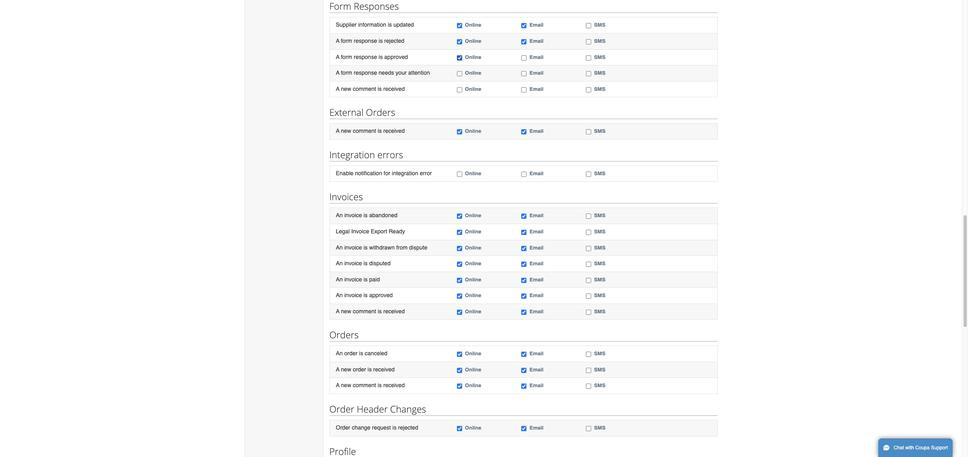 Task type: vqa. For each thing, say whether or not it's contained in the screenshot.
Coupa Supplier Portal IMAGE
no



Task type: describe. For each thing, give the bounding box(es) containing it.
header
[[357, 403, 388, 416]]

4 a new comment is received from the top
[[336, 383, 405, 389]]

an invoice is disputed
[[336, 260, 391, 267]]

response for your
[[354, 70, 377, 76]]

is left updated
[[388, 22, 392, 28]]

coupa
[[915, 446, 930, 451]]

is down canceled
[[368, 367, 372, 373]]

is left canceled
[[359, 351, 363, 357]]

change
[[352, 425, 370, 431]]

8 email from the top
[[530, 213, 544, 219]]

3 new from the top
[[341, 308, 351, 315]]

13 online from the top
[[465, 293, 481, 299]]

invoice for abandoned
[[344, 212, 362, 219]]

15 sms from the top
[[594, 351, 605, 357]]

14 email from the top
[[530, 309, 544, 315]]

3 online from the top
[[465, 54, 481, 60]]

4 new from the top
[[341, 367, 351, 373]]

7 online from the top
[[465, 171, 481, 177]]

4 comment from the top
[[353, 383, 376, 389]]

form for a form response is rejected
[[341, 38, 352, 44]]

paid
[[369, 276, 380, 283]]

your
[[396, 70, 407, 76]]

is left disputed on the left
[[364, 260, 368, 267]]

8 sms from the top
[[594, 213, 605, 219]]

legal invoice export ready
[[336, 228, 405, 235]]

3 sms from the top
[[594, 54, 605, 60]]

14 sms from the top
[[594, 309, 605, 315]]

is down a new order is received
[[378, 383, 382, 389]]

18 online from the top
[[465, 425, 481, 431]]

5 online from the top
[[465, 86, 481, 92]]

is down supplier information is updated
[[379, 38, 383, 44]]

1 a new comment is received from the top
[[336, 86, 405, 92]]

changes
[[390, 403, 426, 416]]

16 online from the top
[[465, 367, 481, 373]]

export
[[371, 228, 387, 235]]

ready
[[389, 228, 405, 235]]

15 online from the top
[[465, 351, 481, 357]]

an for an order is canceled
[[336, 351, 343, 357]]

6 email from the top
[[530, 128, 544, 134]]

legal
[[336, 228, 350, 235]]

is up legal invoice export ready
[[364, 212, 368, 219]]

attention
[[408, 70, 430, 76]]

invoices
[[329, 191, 363, 204]]

invoice for withdrawn
[[344, 244, 362, 251]]

order for order change request is rejected
[[336, 425, 350, 431]]

enable notification for integration error
[[336, 170, 432, 177]]

4 email from the top
[[530, 70, 544, 76]]

7 a from the top
[[336, 367, 339, 373]]

order header changes
[[329, 403, 426, 416]]

3 comment from the top
[[353, 308, 376, 315]]

for
[[384, 170, 390, 177]]

11 online from the top
[[465, 261, 481, 267]]

is right request
[[392, 425, 397, 431]]

8 online from the top
[[465, 213, 481, 219]]

an for an invoice is abandoned
[[336, 212, 343, 219]]

rejected for a form response is rejected
[[384, 38, 404, 44]]

invoice for disputed
[[344, 260, 362, 267]]

17 online from the top
[[465, 383, 481, 389]]

invoice for approved
[[344, 292, 362, 299]]

response for rejected
[[354, 38, 377, 44]]

18 sms from the top
[[594, 425, 605, 431]]

4 sms from the top
[[594, 70, 605, 76]]

enable
[[336, 170, 353, 177]]

is up the a form response needs your attention
[[379, 54, 383, 60]]

2 sms from the top
[[594, 38, 605, 44]]

information
[[358, 22, 386, 28]]

rejected for order change request is rejected
[[398, 425, 418, 431]]

order for order header changes
[[329, 403, 354, 416]]

17 sms from the top
[[594, 383, 605, 389]]

is left paid
[[364, 276, 368, 283]]

4 online from the top
[[465, 70, 481, 76]]

an invoice is approved
[[336, 292, 393, 299]]

an invoice is withdrawn from dispute
[[336, 244, 427, 251]]

is down an invoice is approved at bottom
[[378, 308, 382, 315]]

error
[[420, 170, 432, 177]]

withdrawn
[[369, 244, 395, 251]]

is down an invoice is paid
[[364, 292, 368, 299]]

5 a from the top
[[336, 128, 339, 134]]

received down canceled
[[373, 367, 395, 373]]

6 online from the top
[[465, 128, 481, 134]]

1 online from the top
[[465, 22, 481, 28]]

14 online from the top
[[465, 309, 481, 315]]

7 sms from the top
[[594, 171, 605, 177]]

request
[[372, 425, 391, 431]]

7 email from the top
[[530, 171, 544, 177]]

9 email from the top
[[530, 229, 544, 235]]



Task type: locate. For each thing, give the bounding box(es) containing it.
new down 'external'
[[341, 128, 351, 134]]

new
[[341, 86, 351, 92], [341, 128, 351, 134], [341, 308, 351, 315], [341, 367, 351, 373], [341, 383, 351, 389]]

received down the your
[[383, 86, 405, 92]]

1 vertical spatial response
[[354, 54, 377, 60]]

3 response from the top
[[354, 70, 377, 76]]

5 sms from the top
[[594, 86, 605, 92]]

order
[[329, 403, 354, 416], [336, 425, 350, 431]]

10 sms from the top
[[594, 245, 605, 251]]

integration
[[329, 148, 375, 161]]

is up an invoice is disputed
[[364, 244, 368, 251]]

an invoice is abandoned
[[336, 212, 398, 219]]

with
[[905, 446, 914, 451]]

a new comment is received
[[336, 86, 405, 92], [336, 128, 405, 134], [336, 308, 405, 315], [336, 383, 405, 389]]

13 email from the top
[[530, 293, 544, 299]]

dispute
[[409, 244, 427, 251]]

form for a form response needs your attention
[[341, 70, 352, 76]]

an up legal
[[336, 212, 343, 219]]

online
[[465, 22, 481, 28], [465, 38, 481, 44], [465, 54, 481, 60], [465, 70, 481, 76], [465, 86, 481, 92], [465, 128, 481, 134], [465, 171, 481, 177], [465, 213, 481, 219], [465, 229, 481, 235], [465, 245, 481, 251], [465, 261, 481, 267], [465, 277, 481, 283], [465, 293, 481, 299], [465, 309, 481, 315], [465, 351, 481, 357], [465, 367, 481, 373], [465, 383, 481, 389], [465, 425, 481, 431]]

orders
[[366, 106, 395, 119], [329, 329, 359, 342]]

1 vertical spatial orders
[[329, 329, 359, 342]]

3 an from the top
[[336, 260, 343, 267]]

received up changes
[[383, 383, 405, 389]]

updated
[[393, 22, 414, 28]]

chat with coupa support
[[894, 446, 948, 451]]

from
[[396, 244, 408, 251]]

an down an invoice is paid
[[336, 292, 343, 299]]

an
[[336, 212, 343, 219], [336, 244, 343, 251], [336, 260, 343, 267], [336, 276, 343, 283], [336, 292, 343, 299], [336, 351, 343, 357]]

1 sms from the top
[[594, 22, 605, 28]]

4 a from the top
[[336, 86, 339, 92]]

1 a from the top
[[336, 38, 339, 44]]

2 a from the top
[[336, 54, 339, 60]]

chat with coupa support button
[[878, 439, 953, 458]]

12 online from the top
[[465, 277, 481, 283]]

invoice
[[351, 228, 369, 235]]

support
[[931, 446, 948, 451]]

2 new from the top
[[341, 128, 351, 134]]

1 vertical spatial order
[[336, 425, 350, 431]]

external orders
[[329, 106, 395, 119]]

15 email from the top
[[530, 351, 544, 357]]

received
[[383, 86, 405, 92], [383, 128, 405, 134], [383, 308, 405, 315], [373, 367, 395, 373], [383, 383, 405, 389]]

2 comment from the top
[[353, 128, 376, 134]]

invoice for paid
[[344, 276, 362, 283]]

an for an invoice is disputed
[[336, 260, 343, 267]]

disputed
[[369, 260, 391, 267]]

1 horizontal spatial orders
[[366, 106, 395, 119]]

0 vertical spatial orders
[[366, 106, 395, 119]]

13 sms from the top
[[594, 293, 605, 299]]

invoice up an invoice is paid
[[344, 260, 362, 267]]

1 an from the top
[[336, 212, 343, 219]]

2 response from the top
[[354, 54, 377, 60]]

comment down an invoice is approved at bottom
[[353, 308, 376, 315]]

form down supplier
[[341, 38, 352, 44]]

chat
[[894, 446, 904, 451]]

12 email from the top
[[530, 277, 544, 283]]

1 invoice from the top
[[344, 212, 362, 219]]

1 vertical spatial approved
[[369, 292, 393, 299]]

a new comment is received down a new order is received
[[336, 383, 405, 389]]

email
[[530, 22, 544, 28], [530, 38, 544, 44], [530, 54, 544, 60], [530, 70, 544, 76], [530, 86, 544, 92], [530, 128, 544, 134], [530, 171, 544, 177], [530, 213, 544, 219], [530, 229, 544, 235], [530, 245, 544, 251], [530, 261, 544, 267], [530, 277, 544, 283], [530, 293, 544, 299], [530, 309, 544, 315], [530, 351, 544, 357], [530, 367, 544, 373], [530, 383, 544, 389], [530, 425, 544, 431]]

errors
[[377, 148, 403, 161]]

8 a from the top
[[336, 383, 339, 389]]

response
[[354, 38, 377, 44], [354, 54, 377, 60], [354, 70, 377, 76]]

new down an invoice is approved at bottom
[[341, 308, 351, 315]]

2 vertical spatial form
[[341, 70, 352, 76]]

None checkbox
[[457, 23, 462, 28], [521, 39, 527, 44], [457, 71, 462, 76], [521, 71, 527, 76], [521, 87, 527, 92], [457, 129, 462, 135], [521, 129, 527, 135], [586, 129, 591, 135], [457, 172, 462, 177], [586, 172, 591, 177], [457, 230, 462, 235], [521, 230, 527, 235], [586, 230, 591, 235], [521, 246, 527, 251], [521, 262, 527, 267], [457, 278, 462, 283], [521, 278, 527, 283], [457, 310, 462, 315], [586, 310, 591, 315], [521, 352, 527, 358], [521, 384, 527, 390], [586, 384, 591, 390], [521, 427, 527, 432], [586, 427, 591, 432], [457, 23, 462, 28], [521, 39, 527, 44], [457, 71, 462, 76], [521, 71, 527, 76], [521, 87, 527, 92], [457, 129, 462, 135], [521, 129, 527, 135], [586, 129, 591, 135], [457, 172, 462, 177], [586, 172, 591, 177], [457, 230, 462, 235], [521, 230, 527, 235], [586, 230, 591, 235], [521, 246, 527, 251], [521, 262, 527, 267], [457, 278, 462, 283], [521, 278, 527, 283], [457, 310, 462, 315], [586, 310, 591, 315], [521, 352, 527, 358], [521, 384, 527, 390], [586, 384, 591, 390], [521, 427, 527, 432], [586, 427, 591, 432]]

abandoned
[[369, 212, 398, 219]]

supplier information is updated
[[336, 22, 414, 28]]

3 a from the top
[[336, 70, 339, 76]]

5 new from the top
[[341, 383, 351, 389]]

3 form from the top
[[341, 70, 352, 76]]

new up 'external'
[[341, 86, 351, 92]]

needs
[[379, 70, 394, 76]]

sms
[[594, 22, 605, 28], [594, 38, 605, 44], [594, 54, 605, 60], [594, 70, 605, 76], [594, 86, 605, 92], [594, 128, 605, 134], [594, 171, 605, 177], [594, 213, 605, 219], [594, 229, 605, 235], [594, 245, 605, 251], [594, 261, 605, 267], [594, 277, 605, 283], [594, 293, 605, 299], [594, 309, 605, 315], [594, 351, 605, 357], [594, 367, 605, 373], [594, 383, 605, 389], [594, 425, 605, 431]]

external
[[329, 106, 363, 119]]

an order is canceled
[[336, 351, 387, 357]]

0 vertical spatial order
[[344, 351, 358, 357]]

response down a form response is rejected
[[354, 54, 377, 60]]

comment up external orders
[[353, 86, 376, 92]]

an down an invoice is disputed
[[336, 276, 343, 283]]

order down an order is canceled
[[353, 367, 366, 373]]

1 response from the top
[[354, 38, 377, 44]]

a
[[336, 38, 339, 44], [336, 54, 339, 60], [336, 70, 339, 76], [336, 86, 339, 92], [336, 128, 339, 134], [336, 308, 339, 315], [336, 367, 339, 373], [336, 383, 339, 389]]

form
[[341, 38, 352, 44], [341, 54, 352, 60], [341, 70, 352, 76]]

0 vertical spatial form
[[341, 38, 352, 44]]

response up a form response is approved on the left top of the page
[[354, 38, 377, 44]]

a form response needs your attention
[[336, 70, 430, 76]]

invoice down an invoice is paid
[[344, 292, 362, 299]]

1 vertical spatial form
[[341, 54, 352, 60]]

12 sms from the top
[[594, 277, 605, 283]]

1 email from the top
[[530, 22, 544, 28]]

a new comment is received down the a form response needs your attention
[[336, 86, 405, 92]]

an up an invoice is paid
[[336, 260, 343, 267]]

response down a form response is approved on the left top of the page
[[354, 70, 377, 76]]

supplier
[[336, 22, 357, 28]]

2 vertical spatial response
[[354, 70, 377, 76]]

a new order is received
[[336, 367, 395, 373]]

3 email from the top
[[530, 54, 544, 60]]

an for an invoice is approved
[[336, 292, 343, 299]]

16 sms from the top
[[594, 367, 605, 373]]

an for an invoice is withdrawn from dispute
[[336, 244, 343, 251]]

11 email from the top
[[530, 261, 544, 267]]

order up change in the left bottom of the page
[[329, 403, 354, 416]]

1 new from the top
[[341, 86, 351, 92]]

2 an from the top
[[336, 244, 343, 251]]

4 an from the top
[[336, 276, 343, 283]]

6 an from the top
[[336, 351, 343, 357]]

is down the a form response needs your attention
[[378, 86, 382, 92]]

5 an from the top
[[336, 292, 343, 299]]

0 vertical spatial response
[[354, 38, 377, 44]]

received up errors
[[383, 128, 405, 134]]

5 email from the top
[[530, 86, 544, 92]]

orders right 'external'
[[366, 106, 395, 119]]

is down external orders
[[378, 128, 382, 134]]

5 invoice from the top
[[344, 292, 362, 299]]

an for an invoice is paid
[[336, 276, 343, 283]]

17 email from the top
[[530, 383, 544, 389]]

2 email from the top
[[530, 38, 544, 44]]

rejected
[[384, 38, 404, 44], [398, 425, 418, 431]]

16 email from the top
[[530, 367, 544, 373]]

11 sms from the top
[[594, 261, 605, 267]]

invoice
[[344, 212, 362, 219], [344, 244, 362, 251], [344, 260, 362, 267], [344, 276, 362, 283], [344, 292, 362, 299]]

1 form from the top
[[341, 38, 352, 44]]

response for approved
[[354, 54, 377, 60]]

order
[[344, 351, 358, 357], [353, 367, 366, 373]]

a form response is rejected
[[336, 38, 404, 44]]

an up a new order is received
[[336, 351, 343, 357]]

orders up an order is canceled
[[329, 329, 359, 342]]

0 vertical spatial approved
[[384, 54, 408, 60]]

approved up the your
[[384, 54, 408, 60]]

comment down external orders
[[353, 128, 376, 134]]

is
[[388, 22, 392, 28], [379, 38, 383, 44], [379, 54, 383, 60], [378, 86, 382, 92], [378, 128, 382, 134], [364, 212, 368, 219], [364, 244, 368, 251], [364, 260, 368, 267], [364, 276, 368, 283], [364, 292, 368, 299], [378, 308, 382, 315], [359, 351, 363, 357], [368, 367, 372, 373], [378, 383, 382, 389], [392, 425, 397, 431]]

integration
[[392, 170, 418, 177]]

an down legal
[[336, 244, 343, 251]]

4 invoice from the top
[[344, 276, 362, 283]]

order up a new order is received
[[344, 351, 358, 357]]

invoice down an invoice is disputed
[[344, 276, 362, 283]]

9 online from the top
[[465, 229, 481, 235]]

a new comment is received down external orders
[[336, 128, 405, 134]]

approved
[[384, 54, 408, 60], [369, 292, 393, 299]]

an invoice is paid
[[336, 276, 380, 283]]

canceled
[[365, 351, 387, 357]]

6 a from the top
[[336, 308, 339, 315]]

comment
[[353, 86, 376, 92], [353, 128, 376, 134], [353, 308, 376, 315], [353, 383, 376, 389]]

3 invoice from the top
[[344, 260, 362, 267]]

received down an invoice is approved at bottom
[[383, 308, 405, 315]]

comment down a new order is received
[[353, 383, 376, 389]]

0 horizontal spatial orders
[[329, 329, 359, 342]]

6 sms from the top
[[594, 128, 605, 134]]

integration errors
[[329, 148, 403, 161]]

form for a form response is approved
[[341, 54, 352, 60]]

new down an order is canceled
[[341, 367, 351, 373]]

rejected down updated
[[384, 38, 404, 44]]

invoice up invoice
[[344, 212, 362, 219]]

1 vertical spatial order
[[353, 367, 366, 373]]

a new comment is received down an invoice is approved at bottom
[[336, 308, 405, 315]]

rejected down changes
[[398, 425, 418, 431]]

1 comment from the top
[[353, 86, 376, 92]]

order left change in the left bottom of the page
[[336, 425, 350, 431]]

1 vertical spatial rejected
[[398, 425, 418, 431]]

10 online from the top
[[465, 245, 481, 251]]

approved down paid
[[369, 292, 393, 299]]

2 invoice from the top
[[344, 244, 362, 251]]

form down a form response is rejected
[[341, 54, 352, 60]]

notification
[[355, 170, 382, 177]]

0 vertical spatial order
[[329, 403, 354, 416]]

18 email from the top
[[530, 425, 544, 431]]

9 sms from the top
[[594, 229, 605, 235]]

None checkbox
[[521, 23, 527, 28], [586, 23, 591, 28], [457, 39, 462, 44], [586, 39, 591, 44], [457, 55, 462, 60], [521, 55, 527, 60], [586, 55, 591, 60], [586, 71, 591, 76], [457, 87, 462, 92], [586, 87, 591, 92], [521, 172, 527, 177], [457, 214, 462, 219], [521, 214, 527, 219], [586, 214, 591, 219], [457, 246, 462, 251], [586, 246, 591, 251], [457, 262, 462, 267], [586, 262, 591, 267], [586, 278, 591, 283], [457, 294, 462, 299], [521, 294, 527, 299], [586, 294, 591, 299], [521, 310, 527, 315], [457, 352, 462, 358], [586, 352, 591, 358], [457, 368, 462, 374], [521, 368, 527, 374], [586, 368, 591, 374], [457, 384, 462, 390], [457, 427, 462, 432], [521, 23, 527, 28], [586, 23, 591, 28], [457, 39, 462, 44], [586, 39, 591, 44], [457, 55, 462, 60], [521, 55, 527, 60], [586, 55, 591, 60], [586, 71, 591, 76], [457, 87, 462, 92], [586, 87, 591, 92], [521, 172, 527, 177], [457, 214, 462, 219], [521, 214, 527, 219], [586, 214, 591, 219], [457, 246, 462, 251], [586, 246, 591, 251], [457, 262, 462, 267], [586, 262, 591, 267], [586, 278, 591, 283], [457, 294, 462, 299], [521, 294, 527, 299], [586, 294, 591, 299], [521, 310, 527, 315], [457, 352, 462, 358], [586, 352, 591, 358], [457, 368, 462, 374], [521, 368, 527, 374], [586, 368, 591, 374], [457, 384, 462, 390], [457, 427, 462, 432]]

order change request is rejected
[[336, 425, 418, 431]]

new down a new order is received
[[341, 383, 351, 389]]

a form response is approved
[[336, 54, 408, 60]]

2 a new comment is received from the top
[[336, 128, 405, 134]]

2 form from the top
[[341, 54, 352, 60]]

3 a new comment is received from the top
[[336, 308, 405, 315]]

0 vertical spatial rejected
[[384, 38, 404, 44]]

invoice down invoice
[[344, 244, 362, 251]]

2 online from the top
[[465, 38, 481, 44]]

10 email from the top
[[530, 245, 544, 251]]

form down a form response is approved on the left top of the page
[[341, 70, 352, 76]]



